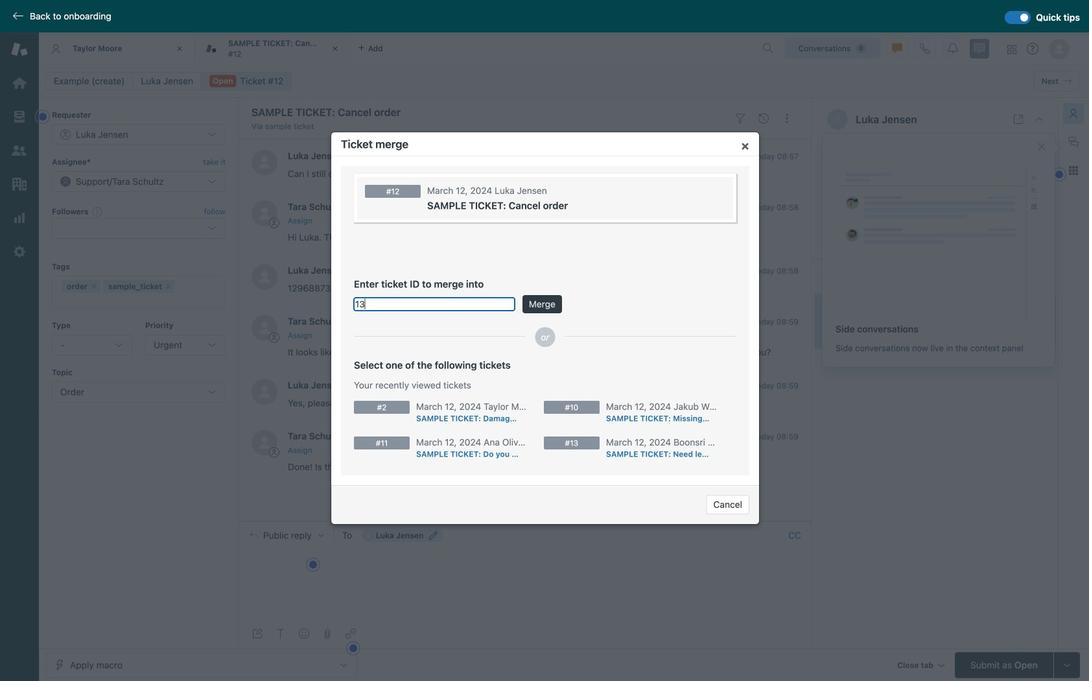 Task type: vqa. For each thing, say whether or not it's contained in the screenshot.
the left The Today 08:57 text field
yes



Task type: describe. For each thing, give the bounding box(es) containing it.
Subject field
[[249, 104, 727, 120]]

luka.jensen@example.com image
[[363, 530, 374, 541]]

main element
[[0, 32, 39, 681]]

Add user notes text field
[[889, 205, 1041, 249]]

3 avatar image from the top
[[252, 264, 278, 290]]

user image
[[835, 116, 841, 123]]

4 avatar image from the top
[[252, 315, 278, 341]]

draft mode image
[[252, 629, 263, 639]]

organizations image
[[11, 176, 28, 193]]

1 avatar image from the top
[[252, 149, 278, 175]]

get help image
[[1028, 43, 1039, 54]]

secondary element
[[39, 68, 1090, 94]]

user image
[[834, 115, 842, 123]]

customers image
[[11, 142, 28, 159]]

format text image
[[276, 629, 286, 639]]

view more details image
[[1014, 114, 1024, 125]]

2 today 08:59 text field from the top
[[753, 381, 799, 390]]

2 tab from the left
[[195, 32, 350, 65]]

zendesk chat image
[[970, 39, 990, 58]]

Today 08:57 text field
[[754, 152, 799, 161]]

apps image
[[1069, 165, 1079, 176]]

views image
[[11, 108, 28, 125]]



Task type: locate. For each thing, give the bounding box(es) containing it.
1 tab from the left
[[39, 32, 195, 65]]

None text field
[[354, 298, 515, 311]]

None submit
[[523, 295, 562, 313]]

3 today 08:59 text field from the top
[[753, 432, 799, 441]]

2 vertical spatial today 08:59 text field
[[753, 432, 799, 441]]

close image inside tab
[[173, 42, 186, 55]]

events image
[[759, 113, 769, 124]]

tabs tab list
[[39, 32, 758, 65]]

close image
[[173, 42, 186, 55], [1035, 114, 1045, 125]]

avatar image
[[252, 149, 278, 175], [252, 200, 278, 226], [252, 264, 278, 290], [252, 315, 278, 341], [252, 379, 278, 405], [252, 430, 278, 456]]

add link (cmd k) image
[[346, 629, 356, 639]]

conversationlabel log
[[239, 139, 812, 521]]

5 avatar image from the top
[[252, 379, 278, 405]]

0 horizontal spatial close image
[[173, 42, 186, 55]]

6 avatar image from the top
[[252, 430, 278, 456]]

get started image
[[11, 75, 28, 91]]

0 vertical spatial today 08:59 text field
[[753, 317, 799, 326]]

Today 08:58 text field
[[753, 203, 799, 212], [753, 266, 799, 275]]

close image
[[329, 42, 342, 55]]

2 avatar image from the top
[[252, 200, 278, 226]]

tab
[[39, 32, 195, 65], [195, 32, 350, 65]]

Today 08:57 text field
[[853, 317, 899, 326]]

insert emojis image
[[299, 629, 309, 639]]

Today 08:59 text field
[[753, 317, 799, 326], [753, 381, 799, 390], [753, 432, 799, 441]]

1 today 08:59 text field from the top
[[753, 317, 799, 326]]

2 today 08:58 text field from the top
[[753, 266, 799, 275]]

1 today 08:58 text field from the top
[[753, 203, 799, 212]]

reporting image
[[11, 210, 28, 226]]

1 vertical spatial today 08:58 text field
[[753, 266, 799, 275]]

admin image
[[11, 243, 28, 260]]

customer context image
[[1069, 108, 1079, 119]]

add attachment image
[[322, 629, 333, 639]]

0 vertical spatial close image
[[173, 42, 186, 55]]

edit user image
[[429, 531, 438, 540]]

Public reply composer text field
[[245, 549, 806, 576]]

0 vertical spatial today 08:58 text field
[[753, 203, 799, 212]]

1 vertical spatial close image
[[1035, 114, 1045, 125]]

1 horizontal spatial close image
[[1035, 114, 1045, 125]]

1 vertical spatial today 08:59 text field
[[753, 381, 799, 390]]

zendesk support image
[[11, 41, 28, 58]]

zendesk products image
[[1008, 45, 1017, 54]]



